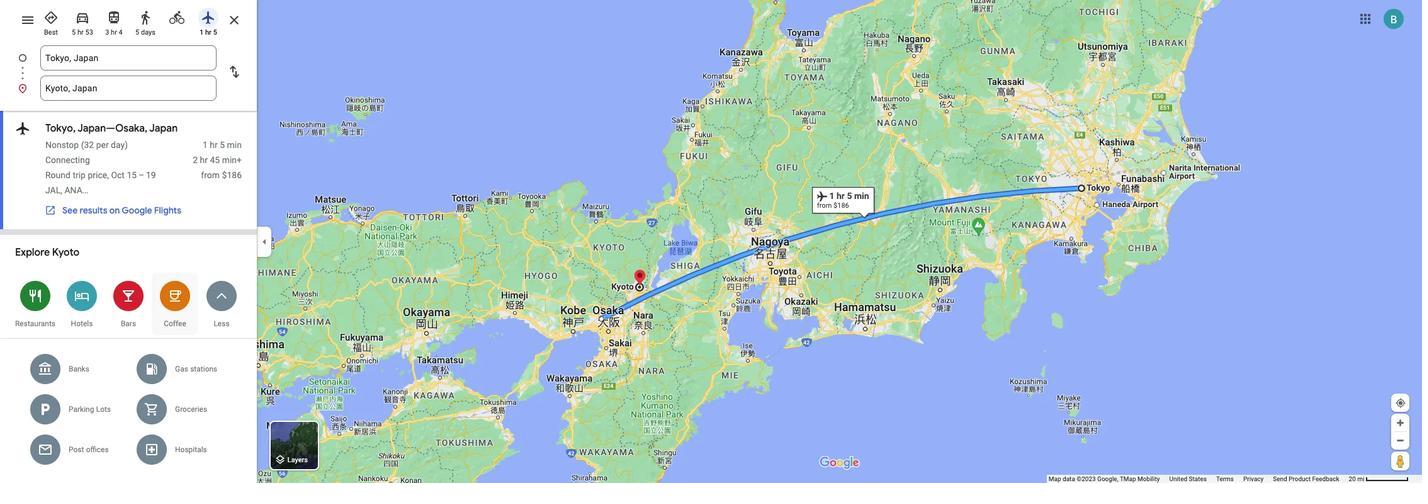 Task type: describe. For each thing, give the bounding box(es) containing it.
1 hr 5
[[200, 28, 217, 37]]

45
[[210, 155, 220, 165]]

Best radio
[[38, 5, 64, 37]]

5 days
[[135, 28, 156, 37]]

kyoto
[[52, 246, 79, 259]]

reverse starting point and destination image
[[227, 64, 242, 79]]

parking lots
[[69, 405, 111, 414]]

jal
[[45, 185, 61, 195]]

layers
[[288, 456, 308, 464]]

4
[[119, 28, 123, 37]]

directions main content
[[0, 0, 257, 483]]

collapse side panel image
[[258, 235, 271, 248]]

hospitals
[[175, 445, 207, 454]]

parking lots button
[[22, 389, 128, 430]]

product
[[1289, 475, 1311, 482]]

offices
[[86, 445, 109, 454]]

terms button
[[1217, 475, 1234, 483]]

ana
[[65, 185, 82, 195]]

©2023
[[1077, 475, 1096, 482]]

+
[[237, 155, 242, 165]]

groceries button
[[128, 389, 235, 430]]

2
[[193, 155, 198, 165]]

flights image
[[201, 10, 216, 25]]

privacy
[[1244, 475, 1264, 482]]

gas stations button
[[128, 349, 235, 389]]

15 – 19
[[127, 170, 156, 180]]

best
[[44, 28, 58, 37]]

(
[[81, 140, 84, 150]]

from $186
[[201, 170, 242, 180]]

gas
[[175, 365, 188, 373]]

less button
[[198, 273, 245, 335]]

20
[[1349, 475, 1356, 482]]

on
[[109, 205, 120, 216]]

price,
[[88, 170, 109, 180]]

tokyo, japan—osaka, japan
[[45, 122, 178, 135]]

driving image
[[75, 10, 90, 25]]

restaurants button
[[12, 273, 59, 335]]

nonstop
[[45, 140, 79, 150]]

map
[[1049, 475, 1062, 482]]

united
[[1170, 475, 1188, 482]]

 element
[[0, 111, 257, 230]]

terms
[[1217, 475, 1234, 482]]

best travel modes image
[[43, 10, 59, 25]]

send
[[1274, 475, 1288, 482]]

20 mi button
[[1349, 475, 1409, 482]]

mi
[[1358, 475, 1365, 482]]

3 hr 4 radio
[[101, 5, 127, 37]]

,
[[61, 185, 62, 195]]

tokyo,
[[45, 122, 76, 135]]

5 hr 53 radio
[[69, 5, 96, 37]]

32
[[84, 140, 94, 150]]

mobility
[[1138, 475, 1160, 482]]

map data ©2023 google, tmap mobility
[[1049, 475, 1160, 482]]

explore kyoto
[[15, 246, 79, 259]]

flights
[[154, 205, 181, 216]]

post offices
[[69, 445, 109, 454]]

oct
[[111, 170, 125, 180]]

coffee
[[164, 319, 186, 328]]

2 hr 45 min +
[[193, 155, 242, 165]]

japan—osaka,
[[77, 122, 147, 135]]

send product feedback
[[1274, 475, 1340, 482]]

from
[[201, 170, 220, 180]]

5 hr 53
[[72, 28, 93, 37]]

connecting
[[45, 155, 90, 165]]

restaurants
[[15, 319, 55, 328]]

1 for 1 hr 5 min
[[203, 140, 208, 150]]

1 hr 5 radio
[[195, 5, 222, 37]]

hr for 1 hr 5
[[205, 28, 212, 37]]

jal , ana …
[[45, 185, 88, 195]]

days
[[141, 28, 156, 37]]

day
[[111, 140, 125, 150]]

none field destination kyoto, japan
[[45, 76, 212, 101]]

hotels
[[71, 319, 93, 328]]

5 inside "5 hr 53" radio
[[72, 28, 76, 37]]

1 hr 5 min
[[203, 140, 242, 150]]

round trip price, oct 15 – 19
[[45, 170, 156, 180]]

close directions image
[[227, 13, 242, 28]]

banks button
[[22, 349, 128, 389]]

google account: brad klo  
(klobrad84@gmail.com) image
[[1384, 9, 1404, 29]]

nonstop ( 32 per day )
[[45, 140, 128, 150]]

stations
[[190, 365, 217, 373]]

japan
[[149, 122, 178, 135]]

hr for 1 hr 5 min
[[210, 140, 218, 150]]

Starting point Tokyo, Japan field
[[45, 50, 212, 65]]



Task type: vqa. For each thing, say whether or not it's contained in the screenshot.
top min
yes



Task type: locate. For each thing, give the bounding box(es) containing it.
lots
[[96, 405, 111, 414]]

banks
[[69, 365, 89, 373]]

bars button
[[105, 273, 152, 335]]

5 up 2 hr 45 min +
[[220, 140, 225, 150]]

1
[[200, 28, 204, 37], [203, 140, 208, 150]]

None field
[[45, 45, 212, 71], [45, 76, 212, 101]]

footer inside "google maps" element
[[1049, 475, 1349, 483]]

hr right 2
[[200, 155, 208, 165]]


[[15, 120, 30, 137]]

post offices button
[[22, 430, 128, 470]]

zoom out image
[[1396, 436, 1406, 445]]

1 vertical spatial min
[[222, 155, 237, 165]]

…
[[82, 185, 88, 195]]

5
[[72, 28, 76, 37], [135, 28, 139, 37], [213, 28, 217, 37], [220, 140, 225, 150]]

show your location image
[[1396, 397, 1407, 409]]

hr for 5 hr 53
[[77, 28, 84, 37]]

transit image
[[106, 10, 122, 25]]

united states button
[[1170, 475, 1207, 483]]

parking
[[69, 405, 94, 414]]

1 none field from the top
[[45, 45, 212, 71]]

20 mi
[[1349, 475, 1365, 482]]

hospitals button
[[128, 430, 235, 470]]

footer containing map data ©2023 google, tmap mobility
[[1049, 475, 1349, 483]]

list
[[0, 45, 257, 101]]

hr left 53 at the top
[[77, 28, 84, 37]]

privacy button
[[1244, 475, 1264, 483]]

google,
[[1098, 475, 1119, 482]]

footer
[[1049, 475, 1349, 483]]

None radio
[[164, 5, 190, 28]]

coffee button
[[152, 273, 198, 335]]

)
[[125, 140, 128, 150]]

united states
[[1170, 475, 1207, 482]]

2 none field from the top
[[45, 76, 212, 101]]

tmap
[[1120, 475, 1137, 482]]

1 vertical spatial none field
[[45, 76, 212, 101]]

5 inside 5 days option
[[135, 28, 139, 37]]

google maps element
[[0, 0, 1423, 483]]

see results on google flights link
[[38, 200, 188, 221]]

hr for 2 hr 45 min +
[[200, 155, 208, 165]]

hotels button
[[59, 273, 105, 335]]

1 down flights image
[[200, 28, 204, 37]]

1 for 1 hr 5
[[200, 28, 204, 37]]

5 inside  element
[[220, 140, 225, 150]]

less
[[214, 319, 230, 328]]

hr
[[77, 28, 84, 37], [111, 28, 117, 37], [205, 28, 212, 37], [210, 140, 218, 150], [200, 155, 208, 165]]

list item down 4
[[0, 45, 257, 86]]

none field down starting point tokyo, japan field in the top of the page
[[45, 76, 212, 101]]

hr up the 45
[[210, 140, 218, 150]]

none field down 4
[[45, 45, 212, 71]]

0 vertical spatial 1
[[200, 28, 204, 37]]

5 left 53 at the top
[[72, 28, 76, 37]]

$186
[[222, 170, 242, 180]]

3
[[105, 28, 109, 37]]

results
[[80, 205, 107, 216]]

5 left the days
[[135, 28, 139, 37]]

0 vertical spatial min
[[227, 140, 242, 150]]

hr down flights image
[[205, 28, 212, 37]]

1 vertical spatial 1
[[203, 140, 208, 150]]

see
[[62, 205, 78, 216]]

none field starting point tokyo, japan
[[45, 45, 212, 71]]

google
[[122, 205, 152, 216]]

list inside "google maps" element
[[0, 45, 257, 101]]

show street view coverage image
[[1392, 452, 1410, 470]]

states
[[1189, 475, 1207, 482]]

3 hr 4
[[105, 28, 123, 37]]

round
[[45, 170, 71, 180]]

1 list item from the top
[[0, 45, 257, 86]]

see results on google flights
[[62, 205, 181, 216]]

cycling image
[[169, 10, 185, 25]]

1 up 2 hr 45 min +
[[203, 140, 208, 150]]

hr right 3 at left
[[111, 28, 117, 37]]

groceries
[[175, 405, 207, 414]]

trip
[[73, 170, 86, 180]]

per
[[96, 140, 109, 150]]

hr for 3 hr 4
[[111, 28, 117, 37]]

Destination Kyoto, Japan field
[[45, 81, 212, 96]]

data
[[1063, 475, 1076, 482]]

post
[[69, 445, 84, 454]]

bars
[[121, 319, 136, 328]]

send product feedback button
[[1274, 475, 1340, 483]]

5 inside 1 hr 5 radio
[[213, 28, 217, 37]]

1 inside  element
[[203, 140, 208, 150]]

min for 45
[[222, 155, 237, 165]]

5 days radio
[[132, 5, 159, 37]]

flights image
[[15, 120, 30, 137]]

min
[[227, 140, 242, 150], [222, 155, 237, 165]]

walking image
[[138, 10, 153, 25]]

list item down starting point tokyo, japan field in the top of the page
[[0, 76, 257, 101]]

5 down flights image
[[213, 28, 217, 37]]

53
[[85, 28, 93, 37]]

list item
[[0, 45, 257, 86], [0, 76, 257, 101]]

1 inside radio
[[200, 28, 204, 37]]

min right the 45
[[222, 155, 237, 165]]

min for 5
[[227, 140, 242, 150]]

min up +
[[227, 140, 242, 150]]

0 vertical spatial none field
[[45, 45, 212, 71]]

gas stations
[[175, 365, 217, 373]]

feedback
[[1313, 475, 1340, 482]]

explore
[[15, 246, 50, 259]]

zoom in image
[[1396, 418, 1406, 428]]

2 list item from the top
[[0, 76, 257, 101]]



